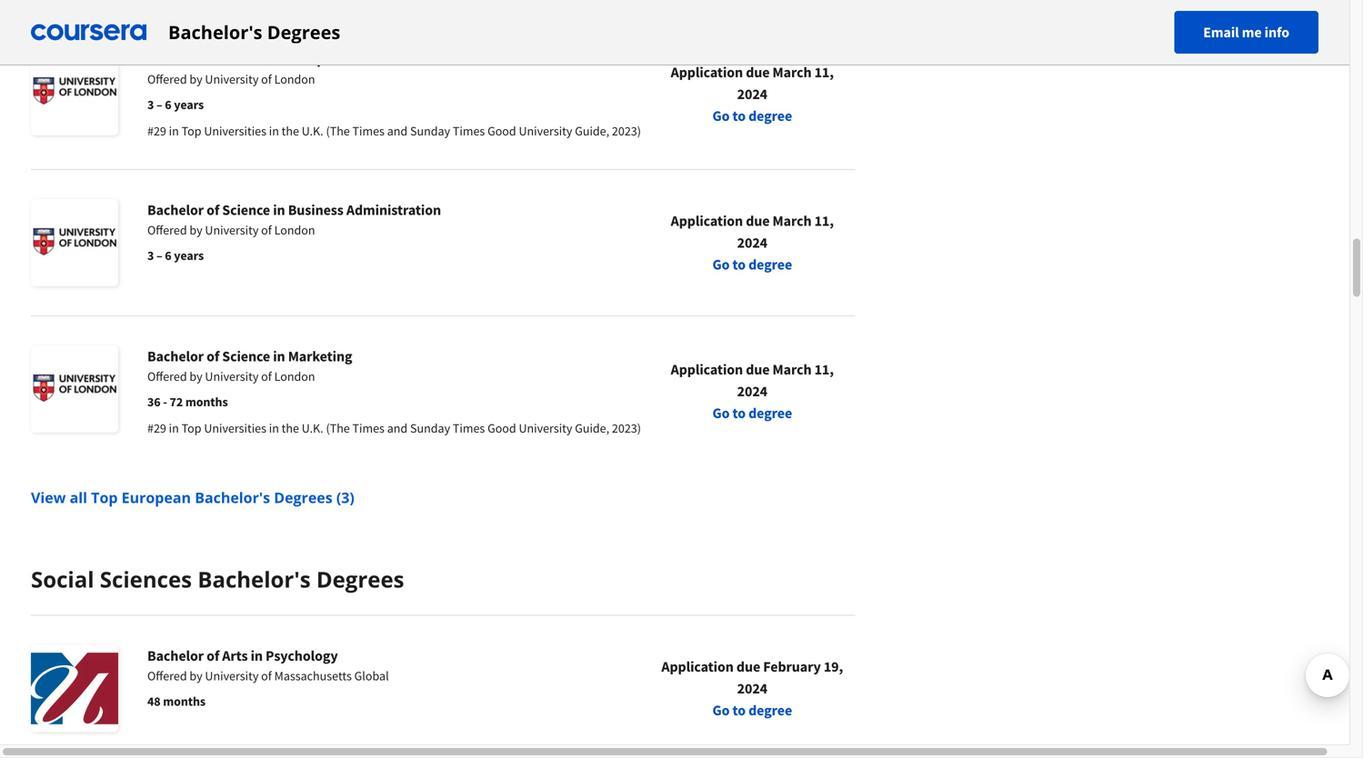 Task type: describe. For each thing, give the bounding box(es) containing it.
email me info button
[[1174, 11, 1319, 54]]

2 11, from the top
[[814, 212, 834, 230]]

in inside bachelor of science in business administration offered by university of london 3 – 6 years
[[273, 201, 285, 219]]

in inside "bachelor of arts in psychology offered by university of massachusetts global 48 months"
[[251, 647, 263, 665]]

sunday for bachelor of science in computer science
[[410, 123, 450, 139]]

london for business
[[274, 222, 315, 238]]

guide, for bachelor of science in marketing
[[575, 420, 609, 436]]

3 for business
[[147, 247, 154, 264]]

the for marketing
[[282, 420, 299, 436]]

university inside "bachelor of arts in psychology offered by university of massachusetts global 48 months"
[[205, 668, 259, 684]]

19,
[[824, 658, 843, 676]]

due for bachelor of science in business administration
[[746, 212, 770, 230]]

by inside bachelor of science in business administration offered by university of london 3 – 6 years
[[190, 222, 202, 238]]

by inside bachelor of science in marketing offered by university of london 36 - 72 months
[[190, 368, 202, 385]]

1 vertical spatial bachelor's
[[195, 488, 270, 507]]

sciences
[[100, 565, 192, 594]]

2024 for bachelor of arts in psychology
[[737, 680, 768, 698]]

university of massachusetts global image
[[31, 645, 118, 732]]

11, for computer
[[814, 63, 834, 81]]

degree for bachelor of science in marketing
[[748, 404, 792, 422]]

march for computer
[[773, 63, 812, 81]]

2024 for bachelor of science in computer science
[[737, 85, 768, 103]]

sunday for bachelor of science in marketing
[[410, 420, 450, 436]]

and for bachelor of science in marketing
[[387, 420, 408, 436]]

me
[[1242, 23, 1262, 41]]

london inside bachelor of science in marketing offered by university of london 36 - 72 months
[[274, 368, 315, 385]]

guide, for bachelor of science in computer science
[[575, 123, 609, 139]]

2023) for bachelor of science in marketing
[[612, 420, 641, 436]]

go for bachelor of arts in psychology
[[712, 702, 730, 720]]

2 vertical spatial top
[[91, 488, 118, 507]]

arts
[[222, 647, 248, 665]]

bachelor of science in marketing offered by university of london 36 - 72 months
[[147, 347, 352, 410]]

university inside bachelor of science in computer science offered by university of london 3 – 6 years
[[205, 71, 259, 87]]

offered inside bachelor of science in computer science offered by university of london 3 – 6 years
[[147, 71, 187, 87]]

email me info
[[1203, 23, 1289, 41]]

march for marketing
[[773, 361, 812, 379]]

due for bachelor of arts in psychology
[[737, 658, 760, 676]]

0 vertical spatial bachelor's
[[168, 20, 262, 45]]

2024 for bachelor of science in marketing
[[737, 382, 768, 401]]

university of london image for bachelor of science in marketing
[[31, 346, 118, 433]]

2 application due march 11, 2024 go to degree from the top
[[671, 212, 834, 274]]

36
[[147, 394, 161, 410]]

business
[[288, 201, 344, 219]]

application due march 11, 2024 go to degree for marketing
[[671, 361, 834, 422]]

months inside bachelor of science in marketing offered by university of london 36 - 72 months
[[185, 394, 228, 410]]

european
[[122, 488, 191, 507]]

bachelor for computer
[[147, 50, 204, 68]]

u.k. for computer
[[302, 123, 323, 139]]

london for computer
[[274, 71, 315, 87]]

psychology
[[266, 647, 338, 665]]

global
[[354, 668, 389, 684]]

u.k. for marketing
[[302, 420, 323, 436]]

universities for computer
[[204, 123, 266, 139]]

-
[[163, 394, 167, 410]]

bachelor of science in computer science offered by university of london 3 – 6 years
[[147, 50, 402, 113]]

social
[[31, 565, 94, 594]]

2024 for bachelor of science in business administration
[[737, 234, 768, 252]]

university of london image for bachelor of science in computer science
[[31, 48, 118, 135]]

6 for business
[[165, 247, 172, 264]]

(the for marketing
[[326, 420, 350, 436]]

bachelor for psychology
[[147, 647, 204, 665]]

bachelor for marketing
[[147, 347, 204, 366]]

top for bachelor of science in computer science
[[181, 123, 201, 139]]



Task type: vqa. For each thing, say whether or not it's contained in the screenshot.
3
yes



Task type: locate. For each thing, give the bounding box(es) containing it.
(the for computer
[[326, 123, 350, 139]]

0 vertical spatial #29
[[147, 123, 166, 139]]

6 inside bachelor of science in computer science offered by university of london 3 – 6 years
[[165, 96, 172, 113]]

marketing
[[288, 347, 352, 366]]

science right computer
[[354, 50, 402, 68]]

by inside bachelor of science in computer science offered by university of london 3 – 6 years
[[190, 71, 202, 87]]

1 vertical spatial 2023)
[[612, 420, 641, 436]]

0 vertical spatial march
[[773, 63, 812, 81]]

years inside bachelor of science in computer science offered by university of london 3 – 6 years
[[174, 96, 204, 113]]

to inside application due february 19, 2024 go to degree
[[732, 702, 746, 720]]

1 vertical spatial degrees
[[274, 488, 333, 507]]

university of london image
[[31, 48, 118, 135], [31, 199, 118, 286], [31, 346, 118, 433]]

0 vertical spatial top
[[181, 123, 201, 139]]

the down bachelor of science in computer science offered by university of london 3 – 6 years
[[282, 123, 299, 139]]

2023) for bachelor of science in computer science
[[612, 123, 641, 139]]

1 degree from the top
[[748, 107, 792, 125]]

by
[[190, 71, 202, 87], [190, 222, 202, 238], [190, 368, 202, 385], [190, 668, 202, 684]]

2 degree from the top
[[748, 256, 792, 274]]

due inside application due february 19, 2024 go to degree
[[737, 658, 760, 676]]

2 #29 from the top
[[147, 420, 166, 436]]

1 years from the top
[[174, 96, 204, 113]]

0 vertical spatial and
[[387, 123, 408, 139]]

3 inside bachelor of science in computer science offered by university of london 3 – 6 years
[[147, 96, 154, 113]]

1 universities from the top
[[204, 123, 266, 139]]

bachelor of arts in psychology offered by university of massachusetts global 48 months
[[147, 647, 389, 710]]

1 vertical spatial years
[[174, 247, 204, 264]]

1 2024 from the top
[[737, 85, 768, 103]]

11, for marketing
[[814, 361, 834, 379]]

2 6 from the top
[[165, 247, 172, 264]]

2 good from the top
[[487, 420, 516, 436]]

go inside application due february 19, 2024 go to degree
[[712, 702, 730, 720]]

and for bachelor of science in computer science
[[387, 123, 408, 139]]

bachelor inside bachelor of science in computer science offered by university of london 3 – 6 years
[[147, 50, 204, 68]]

1 vertical spatial the
[[282, 420, 299, 436]]

1 go from the top
[[712, 107, 730, 125]]

0 vertical spatial guide,
[[575, 123, 609, 139]]

1 application due march 11, 2024 go to degree from the top
[[671, 63, 834, 125]]

– for business
[[156, 247, 162, 264]]

bachelor of science in business administration offered by university of london 3 – 6 years
[[147, 201, 441, 264]]

months right '72'
[[185, 394, 228, 410]]

offered
[[147, 71, 187, 87], [147, 222, 187, 238], [147, 368, 187, 385], [147, 668, 187, 684]]

to for bachelor of arts in psychology
[[732, 702, 746, 720]]

in inside bachelor of science in computer science offered by university of london 3 – 6 years
[[273, 50, 285, 68]]

universities down bachelor of science in marketing offered by university of london 36 - 72 months
[[204, 420, 266, 436]]

1 march from the top
[[773, 63, 812, 81]]

social sciences bachelor's degrees
[[31, 565, 404, 594]]

science down bachelor's degrees
[[222, 50, 270, 68]]

#29 for bachelor of science in computer science
[[147, 123, 166, 139]]

(the up (3)
[[326, 420, 350, 436]]

science left business
[[222, 201, 270, 219]]

degree for bachelor of arts in psychology
[[748, 702, 792, 720]]

1 the from the top
[[282, 123, 299, 139]]

bachelor inside bachelor of science in business administration offered by university of london 3 – 6 years
[[147, 201, 204, 219]]

1 guide, from the top
[[575, 123, 609, 139]]

1 and from the top
[[387, 123, 408, 139]]

1 vertical spatial march
[[773, 212, 812, 230]]

due for bachelor of science in computer science
[[746, 63, 770, 81]]

go for bachelor of science in marketing
[[712, 404, 730, 422]]

u.k. down marketing on the left top of page
[[302, 420, 323, 436]]

3 london from the top
[[274, 368, 315, 385]]

bachelor for business
[[147, 201, 204, 219]]

0 vertical spatial 11,
[[814, 63, 834, 81]]

1 2023) from the top
[[612, 123, 641, 139]]

application due march 11, 2024 go to degree
[[671, 63, 834, 125], [671, 212, 834, 274], [671, 361, 834, 422]]

2 vertical spatial 11,
[[814, 361, 834, 379]]

3 go from the top
[[712, 404, 730, 422]]

0 vertical spatial sunday
[[410, 123, 450, 139]]

0 vertical spatial london
[[274, 71, 315, 87]]

view all top european bachelor's degrees (3)
[[31, 488, 354, 507]]

university
[[205, 71, 259, 87], [519, 123, 572, 139], [205, 222, 259, 238], [205, 368, 259, 385], [519, 420, 572, 436], [205, 668, 259, 684]]

0 vertical spatial the
[[282, 123, 299, 139]]

sunday
[[410, 123, 450, 139], [410, 420, 450, 436]]

email
[[1203, 23, 1239, 41]]

2 vertical spatial london
[[274, 368, 315, 385]]

science inside bachelor of science in business administration offered by university of london 3 – 6 years
[[222, 201, 270, 219]]

good for bachelor of science in marketing
[[487, 420, 516, 436]]

#29 in top universities in the u.k. (the times and sunday times good university guide, 2023) up (3)
[[147, 420, 641, 436]]

3 for computer
[[147, 96, 154, 113]]

2 (the from the top
[[326, 420, 350, 436]]

bachelor inside "bachelor of arts in psychology offered by university of massachusetts global 48 months"
[[147, 647, 204, 665]]

1 vertical spatial (the
[[326, 420, 350, 436]]

0 vertical spatial months
[[185, 394, 228, 410]]

1 london from the top
[[274, 71, 315, 87]]

0 vertical spatial 2023)
[[612, 123, 641, 139]]

application for bachelor of arts in psychology
[[661, 658, 734, 676]]

months right 48
[[163, 693, 206, 710]]

degree for bachelor of science in computer science
[[748, 107, 792, 125]]

bachelor's up arts at the bottom of the page
[[198, 565, 311, 594]]

#29 in top universities in the u.k. (the times and sunday times good university guide, 2023) for bachelor of science in marketing
[[147, 420, 641, 436]]

degrees left (3)
[[274, 488, 333, 507]]

6 inside bachelor of science in business administration offered by university of london 3 – 6 years
[[165, 247, 172, 264]]

#29 in top universities in the u.k. (the times and sunday times good university guide, 2023) up administration
[[147, 123, 641, 139]]

1 vertical spatial 3
[[147, 247, 154, 264]]

top
[[181, 123, 201, 139], [181, 420, 201, 436], [91, 488, 118, 507]]

coursera image
[[31, 18, 146, 47]]

3
[[147, 96, 154, 113], [147, 247, 154, 264]]

4 2024 from the top
[[737, 680, 768, 698]]

4 degree from the top
[[748, 702, 792, 720]]

3 degree from the top
[[748, 404, 792, 422]]

#29 for bachelor of science in marketing
[[147, 420, 166, 436]]

2 3 from the top
[[147, 247, 154, 264]]

0 vertical spatial good
[[487, 123, 516, 139]]

2 2024 from the top
[[737, 234, 768, 252]]

6 for computer
[[165, 96, 172, 113]]

4 offered from the top
[[147, 668, 187, 684]]

1 university of london image from the top
[[31, 48, 118, 135]]

1 11, from the top
[[814, 63, 834, 81]]

times
[[352, 123, 385, 139], [453, 123, 485, 139], [352, 420, 385, 436], [453, 420, 485, 436]]

in inside bachelor of science in marketing offered by university of london 36 - 72 months
[[273, 347, 285, 366]]

science inside bachelor of science in marketing offered by university of london 36 - 72 months
[[222, 347, 270, 366]]

application for bachelor of science in computer science
[[671, 63, 743, 81]]

0 vertical spatial –
[[156, 96, 162, 113]]

good
[[487, 123, 516, 139], [487, 420, 516, 436]]

offered inside "bachelor of arts in psychology offered by university of massachusetts global 48 months"
[[147, 668, 187, 684]]

2 sunday from the top
[[410, 420, 450, 436]]

2 offered from the top
[[147, 222, 187, 238]]

2 2023) from the top
[[612, 420, 641, 436]]

2 vertical spatial university of london image
[[31, 346, 118, 433]]

to for bachelor of science in marketing
[[732, 404, 746, 422]]

view all top european bachelor's degrees (3) link
[[31, 488, 354, 507]]

offered inside bachelor of science in marketing offered by university of london 36 - 72 months
[[147, 368, 187, 385]]

0 vertical spatial university of london image
[[31, 48, 118, 135]]

top for bachelor of science in marketing
[[181, 420, 201, 436]]

degrees down (3)
[[316, 565, 404, 594]]

48
[[147, 693, 161, 710]]

0 vertical spatial 3
[[147, 96, 154, 113]]

application due march 11, 2024 go to degree for computer
[[671, 63, 834, 125]]

go
[[712, 107, 730, 125], [712, 256, 730, 274], [712, 404, 730, 422], [712, 702, 730, 720]]

info
[[1265, 23, 1289, 41]]

due for bachelor of science in marketing
[[746, 361, 770, 379]]

2 vertical spatial application due march 11, 2024 go to degree
[[671, 361, 834, 422]]

3 offered from the top
[[147, 368, 187, 385]]

0 vertical spatial (the
[[326, 123, 350, 139]]

by inside "bachelor of arts in psychology offered by university of massachusetts global 48 months"
[[190, 668, 202, 684]]

science left marketing on the left top of page
[[222, 347, 270, 366]]

years for business
[[174, 247, 204, 264]]

0 vertical spatial years
[[174, 96, 204, 113]]

2 vertical spatial march
[[773, 361, 812, 379]]

the
[[282, 123, 299, 139], [282, 420, 299, 436]]

university inside bachelor of science in marketing offered by university of london 36 - 72 months
[[205, 368, 259, 385]]

2 university of london image from the top
[[31, 199, 118, 286]]

degree inside application due february 19, 2024 go to degree
[[748, 702, 792, 720]]

universities
[[204, 123, 266, 139], [204, 420, 266, 436]]

1 – from the top
[[156, 96, 162, 113]]

2 vertical spatial bachelor's
[[198, 565, 311, 594]]

3 to from the top
[[732, 404, 746, 422]]

degrees
[[267, 20, 340, 45], [274, 488, 333, 507], [316, 565, 404, 594]]

(3)
[[336, 488, 354, 507]]

2 bachelor from the top
[[147, 201, 204, 219]]

years
[[174, 96, 204, 113], [174, 247, 204, 264]]

bachelor
[[147, 50, 204, 68], [147, 201, 204, 219], [147, 347, 204, 366], [147, 647, 204, 665]]

due
[[746, 63, 770, 81], [746, 212, 770, 230], [746, 361, 770, 379], [737, 658, 760, 676]]

2 #29 in top universities in the u.k. (the times and sunday times good university guide, 2023) from the top
[[147, 420, 641, 436]]

london down marketing on the left top of page
[[274, 368, 315, 385]]

1 vertical spatial and
[[387, 420, 408, 436]]

6
[[165, 96, 172, 113], [165, 247, 172, 264]]

0 vertical spatial application due march 11, 2024 go to degree
[[671, 63, 834, 125]]

1 vertical spatial #29 in top universities in the u.k. (the times and sunday times good university guide, 2023)
[[147, 420, 641, 436]]

london down computer
[[274, 71, 315, 87]]

0 vertical spatial degrees
[[267, 20, 340, 45]]

2 march from the top
[[773, 212, 812, 230]]

4 to from the top
[[732, 702, 746, 720]]

months inside "bachelor of arts in psychology offered by university of massachusetts global 48 months"
[[163, 693, 206, 710]]

universities for marketing
[[204, 420, 266, 436]]

london down business
[[274, 222, 315, 238]]

guide,
[[575, 123, 609, 139], [575, 420, 609, 436]]

the for computer
[[282, 123, 299, 139]]

february
[[763, 658, 821, 676]]

0 vertical spatial 6
[[165, 96, 172, 113]]

4 go from the top
[[712, 702, 730, 720]]

u.k. down bachelor of science in computer science offered by university of london 3 – 6 years
[[302, 123, 323, 139]]

science for business
[[222, 201, 270, 219]]

0 vertical spatial universities
[[204, 123, 266, 139]]

degrees up computer
[[267, 20, 340, 45]]

2 go from the top
[[712, 256, 730, 274]]

3 by from the top
[[190, 368, 202, 385]]

1 vertical spatial guide,
[[575, 420, 609, 436]]

bachelor's
[[168, 20, 262, 45], [195, 488, 270, 507], [198, 565, 311, 594]]

1 (the from the top
[[326, 123, 350, 139]]

offered inside bachelor of science in business administration offered by university of london 3 – 6 years
[[147, 222, 187, 238]]

– inside bachelor of science in business administration offered by university of london 3 – 6 years
[[156, 247, 162, 264]]

march
[[773, 63, 812, 81], [773, 212, 812, 230], [773, 361, 812, 379]]

administration
[[346, 201, 441, 219]]

(the
[[326, 123, 350, 139], [326, 420, 350, 436]]

#29 in top universities in the u.k. (the times and sunday times good university guide, 2023) for bachelor of science in computer science
[[147, 123, 641, 139]]

1 bachelor from the top
[[147, 50, 204, 68]]

1 vertical spatial #29
[[147, 420, 166, 436]]

london
[[274, 71, 315, 87], [274, 222, 315, 238], [274, 368, 315, 385]]

science
[[222, 50, 270, 68], [354, 50, 402, 68], [222, 201, 270, 219], [222, 347, 270, 366]]

2 – from the top
[[156, 247, 162, 264]]

#29
[[147, 123, 166, 139], [147, 420, 166, 436]]

1 3 from the top
[[147, 96, 154, 113]]

0 vertical spatial u.k.
[[302, 123, 323, 139]]

–
[[156, 96, 162, 113], [156, 247, 162, 264]]

3 application due march 11, 2024 go to degree from the top
[[671, 361, 834, 422]]

#29 in top universities in the u.k. (the times and sunday times good university guide, 2023)
[[147, 123, 641, 139], [147, 420, 641, 436]]

1 vertical spatial u.k.
[[302, 420, 323, 436]]

1 vertical spatial top
[[181, 420, 201, 436]]

4 by from the top
[[190, 668, 202, 684]]

(the down computer
[[326, 123, 350, 139]]

bachelor's degrees
[[168, 20, 340, 45]]

application for bachelor of science in marketing
[[671, 361, 743, 379]]

go for bachelor of science in computer science
[[712, 107, 730, 125]]

2 the from the top
[[282, 420, 299, 436]]

2 years from the top
[[174, 247, 204, 264]]

application inside application due february 19, 2024 go to degree
[[661, 658, 734, 676]]

the down bachelor of science in marketing offered by university of london 36 - 72 months
[[282, 420, 299, 436]]

3 11, from the top
[[814, 361, 834, 379]]

2 to from the top
[[732, 256, 746, 274]]

1 sunday from the top
[[410, 123, 450, 139]]

in
[[273, 50, 285, 68], [169, 123, 179, 139], [269, 123, 279, 139], [273, 201, 285, 219], [273, 347, 285, 366], [169, 420, 179, 436], [269, 420, 279, 436], [251, 647, 263, 665]]

1 vertical spatial application due march 11, 2024 go to degree
[[671, 212, 834, 274]]

1 vertical spatial 6
[[165, 247, 172, 264]]

3 2024 from the top
[[737, 382, 768, 401]]

2 by from the top
[[190, 222, 202, 238]]

1 vertical spatial universities
[[204, 420, 266, 436]]

1 good from the top
[[487, 123, 516, 139]]

of
[[207, 50, 219, 68], [261, 71, 272, 87], [207, 201, 219, 219], [261, 222, 272, 238], [207, 347, 219, 366], [261, 368, 272, 385], [207, 647, 219, 665], [261, 668, 272, 684]]

application due february 19, 2024 go to degree
[[661, 658, 843, 720]]

computer
[[288, 50, 352, 68]]

2 universities from the top
[[204, 420, 266, 436]]

1 by from the top
[[190, 71, 202, 87]]

to for bachelor of science in business administration
[[732, 256, 746, 274]]

2 and from the top
[[387, 420, 408, 436]]

all
[[70, 488, 87, 507]]

– for computer
[[156, 96, 162, 113]]

u.k.
[[302, 123, 323, 139], [302, 420, 323, 436]]

72
[[170, 394, 183, 410]]

1 vertical spatial months
[[163, 693, 206, 710]]

2024 inside application due february 19, 2024 go to degree
[[737, 680, 768, 698]]

1 offered from the top
[[147, 71, 187, 87]]

1 u.k. from the top
[[302, 123, 323, 139]]

months
[[185, 394, 228, 410], [163, 693, 206, 710]]

1 vertical spatial university of london image
[[31, 199, 118, 286]]

2023)
[[612, 123, 641, 139], [612, 420, 641, 436]]

science for computer
[[222, 50, 270, 68]]

view
[[31, 488, 66, 507]]

11,
[[814, 63, 834, 81], [814, 212, 834, 230], [814, 361, 834, 379]]

massachusetts
[[274, 668, 352, 684]]

years inside bachelor of science in business administration offered by university of london 3 – 6 years
[[174, 247, 204, 264]]

1 6 from the top
[[165, 96, 172, 113]]

1 vertical spatial 11,
[[814, 212, 834, 230]]

london inside bachelor of science in computer science offered by university of london 3 – 6 years
[[274, 71, 315, 87]]

and
[[387, 123, 408, 139], [387, 420, 408, 436]]

good for bachelor of science in computer science
[[487, 123, 516, 139]]

bachelor's right "european"
[[195, 488, 270, 507]]

application for bachelor of science in business administration
[[671, 212, 743, 230]]

university inside bachelor of science in business administration offered by university of london 3 – 6 years
[[205, 222, 259, 238]]

1 vertical spatial –
[[156, 247, 162, 264]]

bachelor's up bachelor of science in computer science offered by university of london 3 – 6 years
[[168, 20, 262, 45]]

2024
[[737, 85, 768, 103], [737, 234, 768, 252], [737, 382, 768, 401], [737, 680, 768, 698]]

bachelor inside bachelor of science in marketing offered by university of london 36 - 72 months
[[147, 347, 204, 366]]

0 vertical spatial #29 in top universities in the u.k. (the times and sunday times good university guide, 2023)
[[147, 123, 641, 139]]

2 vertical spatial degrees
[[316, 565, 404, 594]]

1 vertical spatial london
[[274, 222, 315, 238]]

london inside bachelor of science in business administration offered by university of london 3 – 6 years
[[274, 222, 315, 238]]

1 vertical spatial good
[[487, 420, 516, 436]]

1 to from the top
[[732, 107, 746, 125]]

to
[[732, 107, 746, 125], [732, 256, 746, 274], [732, 404, 746, 422], [732, 702, 746, 720]]

university of london image for bachelor of science in business administration
[[31, 199, 118, 286]]

3 march from the top
[[773, 361, 812, 379]]

2 u.k. from the top
[[302, 420, 323, 436]]

go for bachelor of science in business administration
[[712, 256, 730, 274]]

application
[[671, 63, 743, 81], [671, 212, 743, 230], [671, 361, 743, 379], [661, 658, 734, 676]]

4 bachelor from the top
[[147, 647, 204, 665]]

2 guide, from the top
[[575, 420, 609, 436]]

1 #29 from the top
[[147, 123, 166, 139]]

degree for bachelor of science in business administration
[[748, 256, 792, 274]]

3 inside bachelor of science in business administration offered by university of london 3 – 6 years
[[147, 247, 154, 264]]

degree
[[748, 107, 792, 125], [748, 256, 792, 274], [748, 404, 792, 422], [748, 702, 792, 720]]

3 bachelor from the top
[[147, 347, 204, 366]]

2 london from the top
[[274, 222, 315, 238]]

3 university of london image from the top
[[31, 346, 118, 433]]

years for computer
[[174, 96, 204, 113]]

universities down bachelor of science in computer science offered by university of london 3 – 6 years
[[204, 123, 266, 139]]

1 vertical spatial sunday
[[410, 420, 450, 436]]

– inside bachelor of science in computer science offered by university of london 3 – 6 years
[[156, 96, 162, 113]]

1 #29 in top universities in the u.k. (the times and sunday times good university guide, 2023) from the top
[[147, 123, 641, 139]]

science for marketing
[[222, 347, 270, 366]]

to for bachelor of science in computer science
[[732, 107, 746, 125]]



